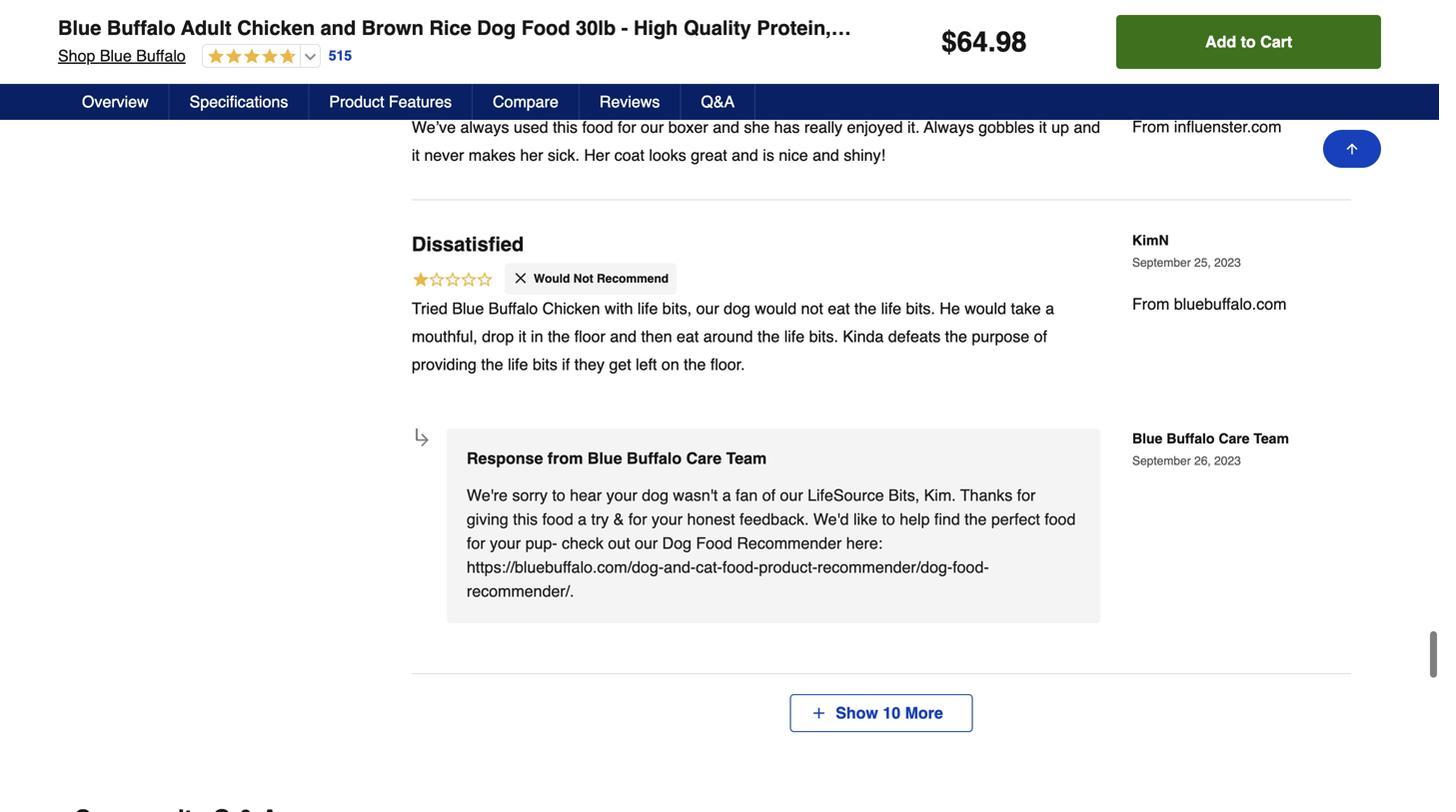 Task type: locate. For each thing, give the bounding box(es) containing it.
chicken up 4.7 stars "image" at the top
[[237, 16, 315, 39]]

it left never
[[412, 146, 420, 164]]

recommender/dog-
[[818, 558, 953, 577]]

kim.
[[924, 486, 956, 505]]

and
[[320, 16, 356, 39], [713, 118, 739, 136], [1074, 118, 1100, 136], [732, 146, 758, 164], [813, 146, 839, 164], [610, 327, 637, 346]]

up
[[1051, 118, 1069, 136]]

dog inside tried blue buffalo chicken with life bits, our dog would not eat the life bits. he would take a mouthful, drop it in the floor and then eat around the life bits.  kinda defeats the purpose of providing the life bits if they get left on the floor.
[[724, 299, 750, 318]]

0 horizontal spatial eat
[[677, 327, 699, 346]]

1 horizontal spatial would
[[965, 299, 1006, 318]]

0 vertical spatial dog
[[477, 16, 516, 39]]

and left is
[[732, 146, 758, 164]]

shop blue buffalo
[[58, 46, 186, 65]]

26,
[[1194, 454, 1211, 468]]

1 horizontal spatial bits.
[[906, 299, 935, 318]]

chicken inside tried blue buffalo chicken with life bits, our dog would not eat the life bits. he would take a mouthful, drop it in the floor and then eat around the life bits.  kinda defeats the purpose of providing the life bits if they get left on the floor.
[[542, 299, 600, 318]]

1 vertical spatial to
[[552, 486, 565, 505]]

bluebuffalo.com
[[1174, 295, 1287, 313]]

0 vertical spatial of
[[1034, 327, 1047, 346]]

september down kimn
[[1132, 256, 1191, 270]]

this
[[553, 118, 578, 136], [513, 510, 538, 529]]

30lb
[[576, 16, 616, 39]]

1 september from the top
[[1132, 256, 1191, 270]]

to
[[1241, 32, 1256, 51], [552, 486, 565, 505], [882, 510, 895, 529]]

1 vertical spatial from
[[1132, 295, 1170, 313]]

0 vertical spatial this
[[553, 118, 578, 136]]

protein,
[[757, 16, 831, 39]]

our right 'bits,'
[[696, 299, 719, 318]]

0 horizontal spatial food
[[542, 510, 573, 529]]

chicken down not
[[542, 299, 600, 318]]

1 horizontal spatial food-
[[953, 558, 989, 577]]

2023 inside kimn september 25, 2023
[[1214, 256, 1241, 270]]

add to cart
[[1205, 32, 1292, 51]]

sick.
[[548, 146, 580, 164]]

eat right not
[[828, 299, 850, 318]]

1 vertical spatial dog
[[642, 486, 669, 505]]

2023 for bluebuffalo.com
[[1214, 256, 1241, 270]]

she
[[744, 118, 770, 136]]

& right skin on the right top
[[1426, 16, 1439, 39]]

1 vertical spatial september
[[1132, 454, 1191, 468]]

2 vertical spatial it
[[518, 327, 526, 346]]

specifications
[[190, 92, 288, 111]]

features
[[389, 92, 452, 111]]

1 vertical spatial eat
[[677, 327, 699, 346]]

for inside we've always used this food for our boxer and she has really enjoyed it.  always gobbles it up and it never makes her sick.  her coat looks great and is nice and shiny!
[[618, 118, 636, 136]]

from down november
[[1132, 117, 1170, 136]]

mouthful,
[[412, 327, 478, 346]]

product
[[329, 92, 384, 111]]

1 vertical spatial a
[[722, 486, 731, 505]]

food-
[[722, 558, 759, 577], [953, 558, 989, 577]]

of inside tried blue buffalo chicken with life bits, our dog would not eat the life bits. he would take a mouthful, drop it in the floor and then eat around the life bits.  kinda defeats the purpose of providing the life bits if they get left on the floor.
[[1034, 327, 1047, 346]]

a right take
[[1046, 299, 1054, 318]]

dog
[[477, 16, 516, 39], [662, 534, 692, 553]]

1 vertical spatial this
[[513, 510, 538, 529]]

september inside kimn september 25, 2023
[[1132, 256, 1191, 270]]

2 from from the top
[[1132, 295, 1170, 313]]

defeats
[[888, 327, 941, 346]]

https://bluebuffalo.com/dog-
[[467, 558, 664, 577]]

our inside we've always used this food for our boxer and she has really enjoyed it.  always gobbles it up and it never makes her sick.  her coat looks great and is nice and shiny!
[[641, 118, 664, 136]]

floor.
[[710, 355, 745, 374]]

0 vertical spatial a
[[1046, 299, 1054, 318]]

0 horizontal spatial food-
[[722, 558, 759, 577]]

our up feedback.
[[780, 486, 803, 505]]

to right like
[[882, 510, 895, 529]]

1 vertical spatial food
[[696, 534, 733, 553]]

to right add
[[1241, 32, 1256, 51]]

dissatisfied
[[412, 233, 524, 256]]

dog up and-
[[662, 534, 692, 553]]

food inside we're sorry to hear your dog wasn't a fan of our lifesource bits, kim. thanks for giving this food a try & for your honest feedback. we'd like to help find the perfect food for your pup- check out our dog food recommender here: https://bluebuffalo.com/dog-and-cat-food-product-recommender/dog-food- recommender/.
[[696, 534, 733, 553]]

0 vertical spatial food
[[521, 16, 570, 39]]

acids
[[1209, 16, 1263, 39]]

0 vertical spatial from
[[1132, 117, 1170, 136]]

from
[[548, 449, 583, 468]]

2023 inside 'brookes389 november 6, 2023'
[[1204, 78, 1231, 92]]

0 vertical spatial to
[[1241, 32, 1256, 51]]

1 from from the top
[[1132, 117, 1170, 136]]

0 vertical spatial dog
[[724, 299, 750, 318]]

2 vertical spatial 2023
[[1214, 454, 1241, 468]]

0 horizontal spatial dog
[[642, 486, 669, 505]]

dog right rice
[[477, 16, 516, 39]]

2023 right 25,
[[1214, 256, 1241, 270]]

for up out
[[629, 510, 647, 529]]

september
[[1132, 256, 1191, 270], [1132, 454, 1191, 468]]

food down the honest
[[696, 534, 733, 553]]

response from blue buffalo care team
[[467, 449, 767, 468]]

not
[[801, 299, 823, 318]]

of
[[1034, 327, 1047, 346], [762, 486, 776, 505]]

of right fan on the right
[[762, 486, 776, 505]]

food up 'her'
[[582, 118, 613, 136]]

our
[[641, 118, 664, 136], [696, 299, 719, 318], [780, 486, 803, 505], [635, 534, 658, 553]]

recommender
[[737, 534, 842, 553]]

kinda
[[843, 327, 884, 346]]

dog left wasn't
[[642, 486, 669, 505]]

life up defeats
[[881, 299, 902, 318]]

gobbles
[[979, 118, 1035, 136]]

and down really
[[813, 146, 839, 164]]

show
[[836, 704, 878, 723]]

from for from influenster.com
[[1132, 117, 1170, 136]]

this up the sick.
[[553, 118, 578, 136]]

our up looks
[[641, 118, 664, 136]]

2 vertical spatial your
[[490, 534, 521, 553]]

dog inside we're sorry to hear your dog wasn't a fan of our lifesource bits, kim. thanks for giving this food a try & for your honest feedback. we'd like to help find the perfect food for your pup- check out our dog food recommender here: https://bluebuffalo.com/dog-and-cat-food-product-recommender/dog-food- recommender/.
[[642, 486, 669, 505]]

blue
[[58, 16, 101, 39], [100, 46, 132, 65], [452, 299, 484, 318], [1132, 431, 1163, 447], [588, 449, 622, 468]]

eat down 'bits,'
[[677, 327, 699, 346]]

64
[[957, 26, 988, 58]]

1 horizontal spatial food
[[696, 534, 733, 553]]

0 vertical spatial chicken
[[237, 16, 315, 39]]

our inside tried blue buffalo chicken with life bits, our dog would not eat the life bits. he would take a mouthful, drop it in the floor and then eat around the life bits.  kinda defeats the purpose of providing the life bits if they get left on the floor.
[[696, 299, 719, 318]]

& left 6
[[1119, 16, 1133, 39]]

food left 30lb
[[521, 16, 570, 39]]

2 horizontal spatial a
[[1046, 299, 1054, 318]]

1 horizontal spatial this
[[553, 118, 578, 136]]

care
[[1219, 431, 1250, 447], [686, 449, 722, 468]]

2 vertical spatial to
[[882, 510, 895, 529]]

her
[[584, 146, 610, 164]]

bits. down not
[[809, 327, 838, 346]]

from down kimn
[[1132, 295, 1170, 313]]

2 horizontal spatial your
[[652, 510, 683, 529]]

1 horizontal spatial dog
[[724, 299, 750, 318]]

close image
[[513, 270, 529, 286]]

chicken for adult
[[237, 16, 315, 39]]

1 vertical spatial of
[[762, 486, 776, 505]]

10
[[883, 704, 901, 723]]

1 vertical spatial 2023
[[1214, 256, 1241, 270]]

0 horizontal spatial it
[[412, 146, 420, 164]]

1 vertical spatial your
[[652, 510, 683, 529]]

eat
[[828, 299, 850, 318], [677, 327, 699, 346]]

2023 right 6,
[[1204, 78, 1231, 92]]

a left fan on the right
[[722, 486, 731, 505]]

for right acids
[[1268, 16, 1295, 39]]

0 vertical spatial eat
[[828, 299, 850, 318]]

food- down find
[[953, 558, 989, 577]]

this down sorry
[[513, 510, 538, 529]]

1 vertical spatial team
[[726, 449, 767, 468]]

1 horizontal spatial team
[[1254, 431, 1289, 447]]

0 horizontal spatial would
[[755, 299, 797, 318]]

2023
[[1204, 78, 1231, 92], [1214, 256, 1241, 270], [1214, 454, 1241, 468]]

0 horizontal spatial care
[[686, 449, 722, 468]]

would left not
[[755, 299, 797, 318]]

drop
[[482, 327, 514, 346]]

kimn
[[1132, 232, 1169, 248]]

0 vertical spatial september
[[1132, 256, 1191, 270]]

0 horizontal spatial this
[[513, 510, 538, 529]]

food inside we've always used this food for our boxer and she has really enjoyed it.  always gobbles it up and it never makes her sick.  her coat looks great and is nice and shiny!
[[582, 118, 613, 136]]

the right around
[[758, 327, 780, 346]]

food
[[582, 118, 613, 136], [542, 510, 573, 529], [1045, 510, 1076, 529]]

to left hear
[[552, 486, 565, 505]]

2 horizontal spatial it
[[1039, 118, 1047, 136]]

2 vertical spatial a
[[578, 510, 587, 529]]

life down not
[[784, 327, 805, 346]]

life
[[638, 299, 658, 318], [881, 299, 902, 318], [784, 327, 805, 346], [508, 355, 528, 374]]

0 horizontal spatial team
[[726, 449, 767, 468]]

1 star image
[[412, 270, 494, 292]]

in
[[531, 327, 543, 346]]

coat
[[614, 146, 645, 164]]

1 horizontal spatial &
[[1119, 16, 1133, 39]]

and up 515
[[320, 16, 356, 39]]

food right perfect at right bottom
[[1045, 510, 1076, 529]]

life left bits
[[508, 355, 528, 374]]

your down wasn't
[[652, 510, 683, 529]]

buffalo up shop blue buffalo
[[107, 16, 176, 39]]

1 horizontal spatial dog
[[662, 534, 692, 553]]

her
[[520, 146, 543, 164]]

if
[[562, 355, 570, 374]]

bits. up defeats
[[906, 299, 935, 318]]

this inside we've always used this food for our boxer and she has really enjoyed it.  always gobbles it up and it never makes her sick.  her coat looks great and is nice and shiny!
[[553, 118, 578, 136]]

the down thanks on the bottom of the page
[[965, 510, 987, 529]]

reviews
[[600, 92, 660, 111]]

0 vertical spatial team
[[1254, 431, 1289, 447]]

show 10 more
[[827, 704, 952, 723]]

buffalo up 26,
[[1167, 431, 1215, 447]]

from bluebuffalo.com
[[1132, 295, 1287, 313]]

2023 right 26,
[[1214, 454, 1241, 468]]

arrow up image
[[1344, 141, 1360, 157]]

would up purpose
[[965, 299, 1006, 318]]

of inside we're sorry to hear your dog wasn't a fan of our lifesource bits, kim. thanks for giving this food a try & for your honest feedback. we'd like to help find the perfect food for your pup- check out our dog food recommender here: https://bluebuffalo.com/dog-and-cat-food-product-recommender/dog-food- recommender/.
[[762, 486, 776, 505]]

a
[[1046, 299, 1054, 318], [722, 486, 731, 505], [578, 510, 587, 529]]

0 vertical spatial 2023
[[1204, 78, 1231, 92]]

buffalo inside blue buffalo care team september 26, 2023
[[1167, 431, 1215, 447]]

2023 inside blue buffalo care team september 26, 2023
[[1214, 454, 1241, 468]]

5 stars image
[[412, 89, 494, 110]]

floor
[[574, 327, 606, 346]]

a left try on the left of page
[[578, 510, 587, 529]]

omega
[[1029, 16, 1097, 39]]

blue inside blue buffalo care team september 26, 2023
[[1132, 431, 1163, 447]]

on
[[662, 355, 679, 374]]

$
[[941, 26, 957, 58]]

0 vertical spatial it
[[1039, 118, 1047, 136]]

food- down 'recommender' at the right of the page
[[722, 558, 759, 577]]

to inside button
[[1241, 32, 1256, 51]]

1 horizontal spatial your
[[606, 486, 637, 505]]

1 vertical spatial chicken
[[542, 299, 600, 318]]

2 horizontal spatial to
[[1241, 32, 1256, 51]]

and up get
[[610, 327, 637, 346]]

0 horizontal spatial to
[[552, 486, 565, 505]]

1 horizontal spatial of
[[1034, 327, 1047, 346]]

2 food- from the left
[[953, 558, 989, 577]]

september left 26,
[[1132, 454, 1191, 468]]

your
[[606, 486, 637, 505], [652, 510, 683, 529], [490, 534, 521, 553]]

your up try on the left of page
[[606, 486, 637, 505]]

0 horizontal spatial of
[[762, 486, 776, 505]]

1 horizontal spatial chicken
[[542, 299, 600, 318]]

rice
[[429, 16, 471, 39]]

buffalo down close image on the top left of the page
[[489, 299, 538, 318]]

0 horizontal spatial chicken
[[237, 16, 315, 39]]

would not recommend
[[534, 272, 669, 286]]

1 vertical spatial dog
[[662, 534, 692, 553]]

out
[[608, 534, 630, 553]]

honest
[[687, 510, 735, 529]]

0 vertical spatial care
[[1219, 431, 1250, 447]]

1 horizontal spatial food
[[582, 118, 613, 136]]

of down take
[[1034, 327, 1047, 346]]

0 horizontal spatial bits.
[[809, 327, 838, 346]]

q&a
[[701, 92, 735, 111]]

dog
[[724, 299, 750, 318], [642, 486, 669, 505]]

dog up around
[[724, 299, 750, 318]]

for down reviews
[[618, 118, 636, 136]]

& right try on the left of page
[[613, 510, 624, 529]]

0 horizontal spatial a
[[578, 510, 587, 529]]

2 september from the top
[[1132, 454, 1191, 468]]

your down giving
[[490, 534, 521, 553]]

1 horizontal spatial to
[[882, 510, 895, 529]]

1 food- from the left
[[722, 558, 759, 577]]

it left up
[[1039, 118, 1047, 136]]

1 horizontal spatial care
[[1219, 431, 1250, 447]]

like
[[853, 510, 877, 529]]

it left in
[[518, 327, 526, 346]]

the down drop
[[481, 355, 503, 374]]

0 horizontal spatial &
[[613, 510, 624, 529]]

1 horizontal spatial it
[[518, 327, 526, 346]]

food up pup-
[[542, 510, 573, 529]]

team
[[1254, 431, 1289, 447], [726, 449, 767, 468]]

they
[[574, 355, 605, 374]]



Task type: describe. For each thing, give the bounding box(es) containing it.
get
[[609, 355, 631, 374]]

quality
[[684, 16, 751, 39]]

fan
[[736, 486, 758, 505]]

1 vertical spatial care
[[686, 449, 722, 468]]

adult
[[181, 16, 232, 39]]

2023 for influenster.com
[[1204, 78, 1231, 92]]

then
[[641, 327, 672, 346]]

great
[[691, 146, 727, 164]]

1 would from the left
[[755, 299, 797, 318]]

life right with
[[638, 299, 658, 318]]

is
[[763, 146, 774, 164]]

it inside tried blue buffalo chicken with life bits, our dog would not eat the life bits. he would take a mouthful, drop it in the floor and then eat around the life bits.  kinda defeats the purpose of providing the life bits if they get left on the floor.
[[518, 327, 526, 346]]

the right in
[[548, 327, 570, 346]]

always
[[924, 118, 974, 136]]

and right up
[[1074, 118, 1100, 136]]

arrow right image
[[413, 431, 432, 450]]

and-
[[664, 558, 696, 577]]

0 horizontal spatial your
[[490, 534, 521, 553]]

buffalo down adult
[[136, 46, 186, 65]]

the up kinda
[[854, 299, 877, 318]]

here:
[[846, 534, 883, 553]]

not
[[573, 272, 593, 286]]

and inside tried blue buffalo chicken with life bits, our dog would not eat the life bits. he would take a mouthful, drop it in the floor and then eat around the life bits.  kinda defeats the purpose of providing the life bits if they get left on the floor.
[[610, 327, 637, 346]]

6
[[1139, 16, 1150, 39]]

hear
[[570, 486, 602, 505]]

& inside we're sorry to hear your dog wasn't a fan of our lifesource bits, kim. thanks for giving this food a try & for your honest feedback. we'd like to help find the perfect food for your pup- check out our dog food recommender here: https://bluebuffalo.com/dog-and-cat-food-product-recommender/dog-food- recommender/.
[[613, 510, 624, 529]]

a inside tried blue buffalo chicken with life bits, our dog would not eat the life bits. he would take a mouthful, drop it in the floor and then eat around the life bits.  kinda defeats the purpose of providing the life bits if they get left on the floor.
[[1046, 299, 1054, 318]]

overview
[[82, 92, 149, 111]]

cat-
[[696, 558, 722, 577]]

makes
[[469, 146, 516, 164]]

chicken for buffalo
[[542, 299, 600, 318]]

recommender/.
[[467, 582, 574, 601]]

reviews button
[[580, 84, 681, 120]]

98
[[996, 26, 1027, 58]]

skin
[[1378, 16, 1420, 39]]

this inside we're sorry to hear your dog wasn't a fan of our lifesource bits, kim. thanks for giving this food a try & for your honest feedback. we'd like to help find the perfect food for your pup- check out our dog food recommender here: https://bluebuffalo.com/dog-and-cat-food-product-recommender/dog-food- recommender/.
[[513, 510, 538, 529]]

q&a button
[[681, 84, 756, 120]]

3
[[1102, 16, 1113, 39]]

and down q&a
[[713, 118, 739, 136]]

lifesource
[[808, 486, 884, 505]]

we've always used this food for our boxer and she has really enjoyed it.  always gobbles it up and it never makes her sick.  her coat looks great and is nice and shiny!
[[412, 118, 1100, 164]]

2 would from the left
[[965, 299, 1006, 318]]

shop
[[58, 46, 95, 65]]

recommend
[[597, 272, 669, 286]]

$ 64 . 98
[[941, 26, 1027, 58]]

from for from bluebuffalo.com
[[1132, 295, 1170, 313]]

plus image
[[811, 706, 827, 722]]

care inside blue buffalo care team september 26, 2023
[[1219, 431, 1250, 447]]

blue inside tried blue buffalo chicken with life bits, our dog would not eat the life bits. he would take a mouthful, drop it in the floor and then eat around the life bits.  kinda defeats the purpose of providing the life bits if they get left on the floor.
[[452, 299, 484, 318]]

compare button
[[473, 84, 580, 120]]

pup-
[[525, 534, 557, 553]]

add to cart button
[[1117, 15, 1381, 69]]

would
[[534, 272, 570, 286]]

never
[[424, 146, 464, 164]]

healthy
[[1300, 16, 1373, 39]]

515
[[329, 48, 352, 64]]

from influenster.com
[[1132, 117, 1282, 136]]

overview button
[[62, 84, 170, 120]]

try
[[591, 510, 609, 529]]

1 horizontal spatial a
[[722, 486, 731, 505]]

fatty
[[1156, 16, 1203, 39]]

bits
[[533, 355, 558, 374]]

kimn september 25, 2023
[[1132, 232, 1241, 270]]

4.7 stars image
[[203, 48, 296, 66]]

november
[[1132, 78, 1188, 92]]

enjoyed
[[847, 118, 903, 136]]

buffalo up wasn't
[[627, 449, 682, 468]]

1 vertical spatial it
[[412, 146, 420, 164]]

2 horizontal spatial food
[[1045, 510, 1076, 529]]

it.
[[907, 118, 920, 136]]

high
[[634, 16, 678, 39]]

product-
[[759, 558, 818, 577]]

perfect
[[991, 510, 1040, 529]]

brookes389 november 6, 2023
[[1132, 55, 1231, 92]]

bits,
[[889, 486, 920, 505]]

0 vertical spatial your
[[606, 486, 637, 505]]

for down giving
[[467, 534, 485, 553]]

team inside blue buffalo care team september 26, 2023
[[1254, 431, 1289, 447]]

providing
[[412, 355, 477, 374]]

1 vertical spatial bits.
[[809, 327, 838, 346]]

check
[[562, 534, 604, 553]]

thanks
[[960, 486, 1013, 505]]

product features
[[329, 92, 452, 111]]

he
[[940, 299, 960, 318]]

around
[[703, 327, 753, 346]]

.
[[988, 26, 996, 58]]

0 horizontal spatial food
[[521, 16, 570, 39]]

dog inside we're sorry to hear your dog wasn't a fan of our lifesource bits, kim. thanks for giving this food a try & for your honest feedback. we'd like to help find the perfect food for your pup- check out our dog food recommender here: https://bluebuffalo.com/dog-and-cat-food-product-recommender/dog-food- recommender/.
[[662, 534, 692, 553]]

6,
[[1191, 78, 1201, 92]]

1 horizontal spatial eat
[[828, 299, 850, 318]]

blue buffalo  adult chicken and brown rice dog food 30lb - high quality protein, wholesome grains, omega 3 & 6 fatty acids for healthy skin &
[[58, 16, 1439, 39]]

0 horizontal spatial dog
[[477, 16, 516, 39]]

help
[[900, 510, 930, 529]]

2 horizontal spatial &
[[1426, 16, 1439, 39]]

buffalo inside tried blue buffalo chicken with life bits, our dog would not eat the life bits. he would take a mouthful, drop it in the floor and then eat around the life bits.  kinda defeats the purpose of providing the life bits if they get left on the floor.
[[489, 299, 538, 318]]

used
[[514, 118, 548, 136]]

0 vertical spatial bits.
[[906, 299, 935, 318]]

grains,
[[955, 16, 1023, 39]]

25,
[[1194, 256, 1211, 270]]

specifications button
[[170, 84, 309, 120]]

influenster.com
[[1174, 117, 1282, 136]]

boxer
[[668, 118, 708, 136]]

we're sorry to hear your dog wasn't a fan of our lifesource bits, kim. thanks for giving this food a try & for your honest feedback. we'd like to help find the perfect food for your pup- check out our dog food recommender here: https://bluebuffalo.com/dog-and-cat-food-product-recommender/dog-food- recommender/.
[[467, 486, 1076, 601]]

our right out
[[635, 534, 658, 553]]

response
[[467, 449, 543, 468]]

we'd
[[813, 510, 849, 529]]

the inside we're sorry to hear your dog wasn't a fan of our lifesource bits, kim. thanks for giving this food a try & for your honest feedback. we'd like to help find the perfect food for your pup- check out our dog food recommender here: https://bluebuffalo.com/dog-and-cat-food-product-recommender/dog-food- recommender/.
[[965, 510, 987, 529]]

shiny!
[[844, 146, 885, 164]]

wasn't
[[673, 486, 718, 505]]

the right on
[[684, 355, 706, 374]]

add
[[1205, 32, 1236, 51]]

the down he on the right top of the page
[[945, 327, 967, 346]]

giving
[[467, 510, 509, 529]]

for up perfect at right bottom
[[1017, 486, 1036, 505]]

september inside blue buffalo care team september 26, 2023
[[1132, 454, 1191, 468]]

blue buffalo care team september 26, 2023
[[1132, 431, 1289, 468]]

sorry
[[512, 486, 548, 505]]



Task type: vqa. For each thing, say whether or not it's contained in the screenshot.
44
no



